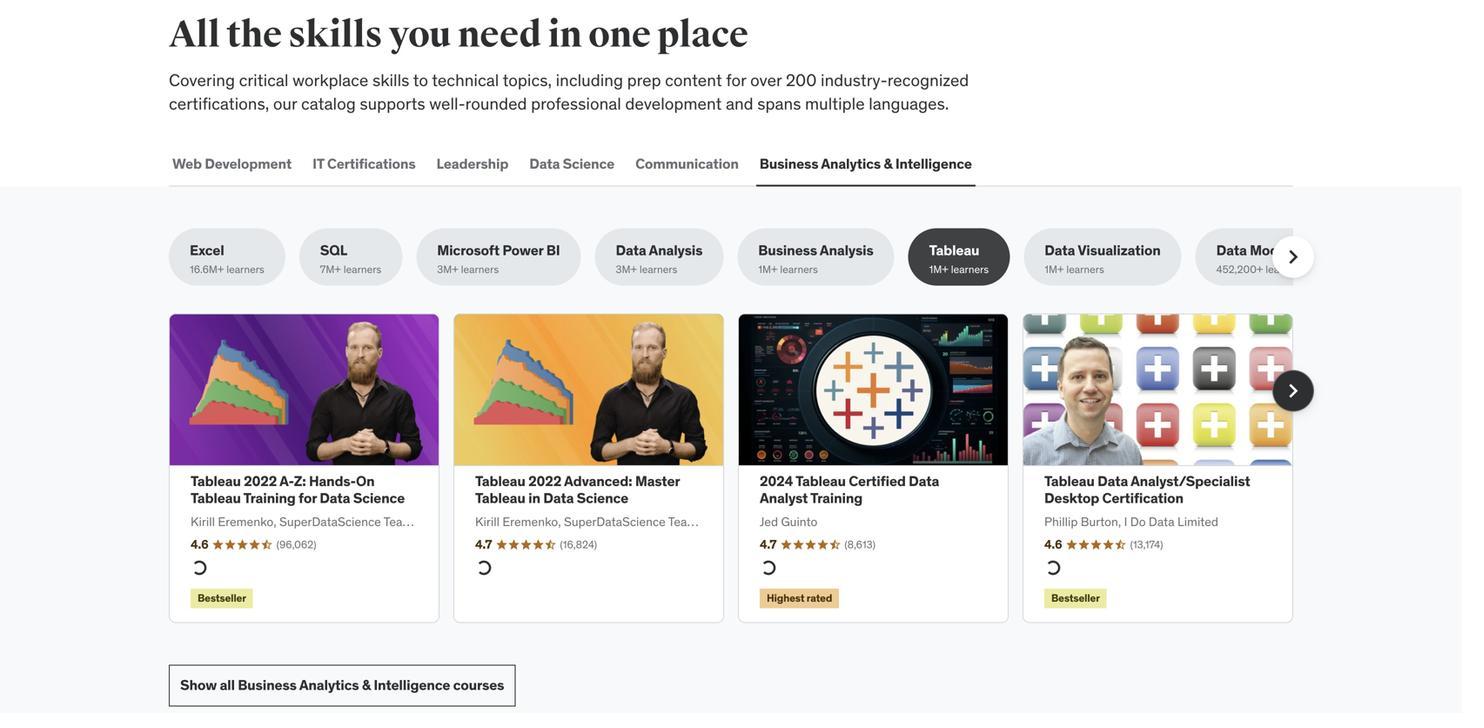 Task type: locate. For each thing, give the bounding box(es) containing it.
need
[[458, 12, 541, 58]]

0 horizontal spatial 1m+
[[758, 263, 778, 276]]

microsoft
[[437, 241, 500, 259]]

certification
[[1102, 490, 1184, 507]]

certifications,
[[169, 93, 269, 114]]

2 next image from the top
[[1279, 377, 1307, 405]]

0 vertical spatial analytics
[[821, 155, 881, 173]]

covering critical workplace skills to technical topics, including prep content for over 200 industry-recognized certifications, our catalog supports well-rounded professional development and spans multiple languages.
[[169, 70, 969, 114]]

topics,
[[503, 70, 552, 91]]

for right a-
[[299, 490, 317, 507]]

web development button
[[169, 143, 295, 185]]

0 vertical spatial &
[[884, 155, 893, 173]]

2022 for tableau
[[244, 473, 277, 491]]

advanced:
[[564, 473, 632, 491]]

science inside tableau 2022 a-z: hands-on tableau training for data science
[[353, 490, 405, 507]]

1 horizontal spatial intelligence
[[896, 155, 972, 173]]

in
[[548, 12, 582, 58], [528, 490, 540, 507]]

6 learners from the left
[[951, 263, 989, 276]]

4 learners from the left
[[640, 263, 678, 276]]

3m+
[[437, 263, 459, 276], [616, 263, 637, 276]]

training right analyst
[[810, 490, 863, 507]]

1 analysis from the left
[[649, 241, 703, 259]]

0 vertical spatial business
[[760, 155, 819, 173]]

communication button
[[632, 143, 742, 185]]

1 vertical spatial business
[[758, 241, 817, 259]]

1 vertical spatial skills
[[372, 70, 409, 91]]

1 vertical spatial next image
[[1279, 377, 1307, 405]]

1 horizontal spatial analytics
[[821, 155, 881, 173]]

training left hands-
[[243, 490, 296, 507]]

skills
[[288, 12, 382, 58], [372, 70, 409, 91]]

data inside data analysis 3m+ learners
[[616, 241, 646, 259]]

1 horizontal spatial 3m+
[[616, 263, 637, 276]]

0 vertical spatial skills
[[288, 12, 382, 58]]

3m+ inside microsoft power bi 3m+ learners
[[437, 263, 459, 276]]

next image inside topic filters "element"
[[1279, 243, 1307, 271]]

all
[[220, 675, 235, 693]]

in up 'including'
[[548, 12, 582, 58]]

intelligence down languages.
[[896, 155, 972, 173]]

1 vertical spatial &
[[362, 675, 371, 693]]

0 horizontal spatial in
[[528, 490, 540, 507]]

in for need
[[548, 12, 582, 58]]

2 2022 from the left
[[528, 473, 562, 491]]

2024 tableau certified data analyst training link
[[760, 473, 939, 507]]

1 training from the left
[[243, 490, 296, 507]]

tableau 2022 advanced: master tableau in data science link
[[475, 473, 680, 507]]

critical
[[239, 70, 289, 91]]

recognized
[[888, 70, 969, 91]]

2 learners from the left
[[344, 263, 381, 276]]

analysis inside business analysis 1m+ learners
[[820, 241, 874, 259]]

1 horizontal spatial training
[[810, 490, 863, 507]]

2022 left a-
[[244, 473, 277, 491]]

intelligence
[[896, 155, 972, 173], [374, 675, 450, 693]]

analytics
[[821, 155, 881, 173], [299, 675, 359, 693]]

intelligence left courses
[[374, 675, 450, 693]]

2 horizontal spatial 1m+
[[1045, 263, 1064, 276]]

data inside 'data modeling 452,200+ learners'
[[1217, 241, 1247, 259]]

tableau 2022 a-z: hands-on tableau training for data science link
[[191, 473, 405, 507]]

content
[[665, 70, 722, 91]]

1 vertical spatial in
[[528, 490, 540, 507]]

2022
[[244, 473, 277, 491], [528, 473, 562, 491]]

1 next image from the top
[[1279, 243, 1307, 271]]

1m+ inside business analysis 1m+ learners
[[758, 263, 778, 276]]

sql
[[320, 241, 347, 259]]

0 horizontal spatial analytics
[[299, 675, 359, 693]]

2022 inside tableau 2022 a-z: hands-on tableau training for data science
[[244, 473, 277, 491]]

0 horizontal spatial 2022
[[244, 473, 277, 491]]

1 1m+ from the left
[[758, 263, 778, 276]]

0 vertical spatial in
[[548, 12, 582, 58]]

1 horizontal spatial in
[[548, 12, 582, 58]]

power
[[503, 241, 543, 259]]

1 horizontal spatial 2022
[[528, 473, 562, 491]]

data inside the data visualization 1m+ learners
[[1045, 241, 1075, 259]]

skills up workplace
[[288, 12, 382, 58]]

analysis
[[649, 241, 703, 259], [820, 241, 874, 259]]

visualization
[[1078, 241, 1161, 259]]

0 horizontal spatial for
[[299, 490, 317, 507]]

0 vertical spatial next image
[[1279, 243, 1307, 271]]

2024
[[760, 473, 793, 491]]

to
[[413, 70, 428, 91]]

topic filters element
[[169, 228, 1332, 286]]

2022 inside tableau 2022 advanced: master tableau in data science
[[528, 473, 562, 491]]

for inside tableau 2022 a-z: hands-on tableau training for data science
[[299, 490, 317, 507]]

bi
[[546, 241, 560, 259]]

tableau data analyst/specialist desktop certification link
[[1044, 473, 1250, 507]]

business
[[760, 155, 819, 173], [758, 241, 817, 259], [238, 675, 297, 693]]

&
[[884, 155, 893, 173], [362, 675, 371, 693]]

data science
[[529, 155, 615, 173]]

certified
[[849, 473, 906, 491]]

2022 left advanced:
[[528, 473, 562, 491]]

analytics inside show all business analytics & intelligence courses link
[[299, 675, 359, 693]]

data inside 2024 tableau certified data analyst training
[[909, 473, 939, 491]]

in inside tableau 2022 advanced: master tableau in data science
[[528, 490, 540, 507]]

1m+ inside tableau 1m+ learners
[[929, 263, 949, 276]]

1m+ inside the data visualization 1m+ learners
[[1045, 263, 1064, 276]]

& inside button
[[884, 155, 893, 173]]

1 2022 from the left
[[244, 473, 277, 491]]

training inside 2024 tableau certified data analyst training
[[810, 490, 863, 507]]

0 horizontal spatial &
[[362, 675, 371, 693]]

leadership
[[437, 155, 509, 173]]

including
[[556, 70, 623, 91]]

200
[[786, 70, 817, 91]]

hands-
[[309, 473, 356, 491]]

tableau 2022 a-z: hands-on tableau training for data science
[[191, 473, 405, 507]]

1 vertical spatial for
[[299, 490, 317, 507]]

tableau
[[929, 241, 980, 259], [191, 473, 241, 491], [475, 473, 525, 491], [796, 473, 846, 491], [1044, 473, 1095, 491], [191, 490, 241, 507], [475, 490, 525, 507]]

1m+
[[758, 263, 778, 276], [929, 263, 949, 276], [1045, 263, 1064, 276]]

3 learners from the left
[[461, 263, 499, 276]]

1 vertical spatial analytics
[[299, 675, 359, 693]]

carousel element
[[169, 314, 1314, 622]]

excel 16.6m+ learners
[[190, 241, 264, 276]]

1 3m+ from the left
[[437, 263, 459, 276]]

data
[[529, 155, 560, 173], [616, 241, 646, 259], [1045, 241, 1075, 259], [1217, 241, 1247, 259], [909, 473, 939, 491], [1098, 473, 1128, 491], [320, 490, 350, 507], [543, 490, 574, 507]]

2 1m+ from the left
[[929, 263, 949, 276]]

and
[[726, 93, 753, 114]]

2 3m+ from the left
[[616, 263, 637, 276]]

science down professional
[[563, 155, 615, 173]]

0 horizontal spatial analysis
[[649, 241, 703, 259]]

communication
[[635, 155, 739, 173]]

2024 tableau certified data analyst training
[[760, 473, 939, 507]]

courses
[[453, 675, 504, 693]]

2 training from the left
[[810, 490, 863, 507]]

industry-
[[821, 70, 888, 91]]

for up and
[[726, 70, 746, 91]]

covering
[[169, 70, 235, 91]]

analysis inside data analysis 3m+ learners
[[649, 241, 703, 259]]

sql 7m+ learners
[[320, 241, 381, 276]]

modeling
[[1250, 241, 1311, 259]]

5 learners from the left
[[780, 263, 818, 276]]

tableau 1m+ learners
[[929, 241, 989, 276]]

prep
[[627, 70, 661, 91]]

business inside button
[[760, 155, 819, 173]]

science
[[563, 155, 615, 173], [353, 490, 405, 507], [577, 490, 629, 507]]

learners
[[227, 263, 264, 276], [344, 263, 381, 276], [461, 263, 499, 276], [640, 263, 678, 276], [780, 263, 818, 276], [951, 263, 989, 276], [1067, 263, 1104, 276], [1266, 263, 1304, 276]]

business inside business analysis 1m+ learners
[[758, 241, 817, 259]]

next image
[[1279, 243, 1307, 271], [1279, 377, 1307, 405]]

intelligence inside button
[[896, 155, 972, 173]]

data inside 'button'
[[529, 155, 560, 173]]

1 vertical spatial intelligence
[[374, 675, 450, 693]]

in left advanced:
[[528, 490, 540, 507]]

data inside tableau 2022 advanced: master tableau in data science
[[543, 490, 574, 507]]

science left master
[[577, 490, 629, 507]]

analysis for business analysis
[[820, 241, 874, 259]]

workplace
[[293, 70, 368, 91]]

3 1m+ from the left
[[1045, 263, 1064, 276]]

data inside tableau data analyst/specialist desktop certification
[[1098, 473, 1128, 491]]

languages.
[[869, 93, 949, 114]]

2 analysis from the left
[[820, 241, 874, 259]]

7m+
[[320, 263, 341, 276]]

8 learners from the left
[[1266, 263, 1304, 276]]

science right z:
[[353, 490, 405, 507]]

0 vertical spatial intelligence
[[896, 155, 972, 173]]

skills up 'supports' at the top left of page
[[372, 70, 409, 91]]

1 horizontal spatial analysis
[[820, 241, 874, 259]]

next image inside carousel element
[[1279, 377, 1307, 405]]

1 horizontal spatial 1m+
[[929, 263, 949, 276]]

training
[[243, 490, 296, 507], [810, 490, 863, 507]]

learners inside 'data modeling 452,200+ learners'
[[1266, 263, 1304, 276]]

7 learners from the left
[[1067, 263, 1104, 276]]

for
[[726, 70, 746, 91], [299, 490, 317, 507]]

0 vertical spatial for
[[726, 70, 746, 91]]

1 horizontal spatial for
[[726, 70, 746, 91]]

data inside tableau 2022 a-z: hands-on tableau training for data science
[[320, 490, 350, 507]]

1 learners from the left
[[227, 263, 264, 276]]

learners inside sql 7m+ learners
[[344, 263, 381, 276]]

0 horizontal spatial training
[[243, 490, 296, 507]]

skills inside covering critical workplace skills to technical topics, including prep content for over 200 industry-recognized certifications, our catalog supports well-rounded professional development and spans multiple languages.
[[372, 70, 409, 91]]

1 horizontal spatial &
[[884, 155, 893, 173]]

0 horizontal spatial 3m+
[[437, 263, 459, 276]]

analysis for data analysis
[[649, 241, 703, 259]]



Task type: vqa. For each thing, say whether or not it's contained in the screenshot.
content
yes



Task type: describe. For each thing, give the bounding box(es) containing it.
all
[[169, 12, 220, 58]]

z:
[[294, 473, 306, 491]]

data visualization 1m+ learners
[[1045, 241, 1161, 276]]

show all business analytics & intelligence courses
[[180, 675, 504, 693]]

learners inside tableau 1m+ learners
[[951, 263, 989, 276]]

all the skills you need in one place
[[169, 12, 748, 58]]

1m+ for data visualization
[[1045, 263, 1064, 276]]

0 horizontal spatial intelligence
[[374, 675, 450, 693]]

supports
[[360, 93, 425, 114]]

analyst
[[760, 490, 808, 507]]

16.6m+
[[190, 263, 224, 276]]

desktop
[[1044, 490, 1099, 507]]

it certifications
[[313, 155, 416, 173]]

2 vertical spatial business
[[238, 675, 297, 693]]

catalog
[[301, 93, 356, 114]]

2022 for data
[[528, 473, 562, 491]]

learners inside the data visualization 1m+ learners
[[1067, 263, 1104, 276]]

on
[[356, 473, 375, 491]]

data modeling 452,200+ learners
[[1217, 241, 1311, 276]]

data science button
[[526, 143, 618, 185]]

leadership button
[[433, 143, 512, 185]]

show
[[180, 675, 217, 693]]

business analytics & intelligence
[[760, 155, 972, 173]]

our
[[273, 93, 297, 114]]

tableau 2022 advanced: master tableau in data science
[[475, 473, 680, 507]]

learners inside excel 16.6m+ learners
[[227, 263, 264, 276]]

web
[[172, 155, 202, 173]]

excel
[[190, 241, 224, 259]]

well-
[[429, 93, 465, 114]]

rounded
[[465, 93, 527, 114]]

learners inside business analysis 1m+ learners
[[780, 263, 818, 276]]

next image for carousel element
[[1279, 377, 1307, 405]]

certifications
[[327, 155, 416, 173]]

training inside tableau 2022 a-z: hands-on tableau training for data science
[[243, 490, 296, 507]]

learners inside microsoft power bi 3m+ learners
[[461, 263, 499, 276]]

professional
[[531, 93, 621, 114]]

tableau inside 2024 tableau certified data analyst training
[[796, 473, 846, 491]]

business for business analysis 1m+ learners
[[758, 241, 817, 259]]

analytics inside business analytics & intelligence button
[[821, 155, 881, 173]]

place
[[657, 12, 748, 58]]

show all business analytics & intelligence courses link
[[169, 664, 516, 705]]

development
[[205, 155, 292, 173]]

one
[[588, 12, 651, 58]]

the
[[226, 12, 282, 58]]

science inside tableau 2022 advanced: master tableau in data science
[[577, 490, 629, 507]]

business for business analytics & intelligence
[[760, 155, 819, 173]]

spans
[[757, 93, 801, 114]]

you
[[389, 12, 451, 58]]

1m+ for business analysis
[[758, 263, 778, 276]]

3m+ inside data analysis 3m+ learners
[[616, 263, 637, 276]]

next image for topic filters "element"
[[1279, 243, 1307, 271]]

for inside covering critical workplace skills to technical topics, including prep content for over 200 industry-recognized certifications, our catalog supports well-rounded professional development and spans multiple languages.
[[726, 70, 746, 91]]

data analysis 3m+ learners
[[616, 241, 703, 276]]

analyst/specialist
[[1131, 473, 1250, 491]]

in for tableau
[[528, 490, 540, 507]]

tableau inside tableau data analyst/specialist desktop certification
[[1044, 473, 1095, 491]]

business analysis 1m+ learners
[[758, 241, 874, 276]]

business analytics & intelligence button
[[756, 143, 976, 185]]

development
[[625, 93, 722, 114]]

web development
[[172, 155, 292, 173]]

multiple
[[805, 93, 865, 114]]

it certifications button
[[309, 143, 419, 185]]

452,200+
[[1217, 263, 1263, 276]]

master
[[635, 473, 680, 491]]

science inside data science 'button'
[[563, 155, 615, 173]]

technical
[[432, 70, 499, 91]]

learners inside data analysis 3m+ learners
[[640, 263, 678, 276]]

over
[[750, 70, 782, 91]]

microsoft power bi 3m+ learners
[[437, 241, 560, 276]]

a-
[[280, 473, 294, 491]]

tableau data analyst/specialist desktop certification
[[1044, 473, 1250, 507]]

tableau inside tableau 1m+ learners
[[929, 241, 980, 259]]

it
[[313, 155, 324, 173]]



